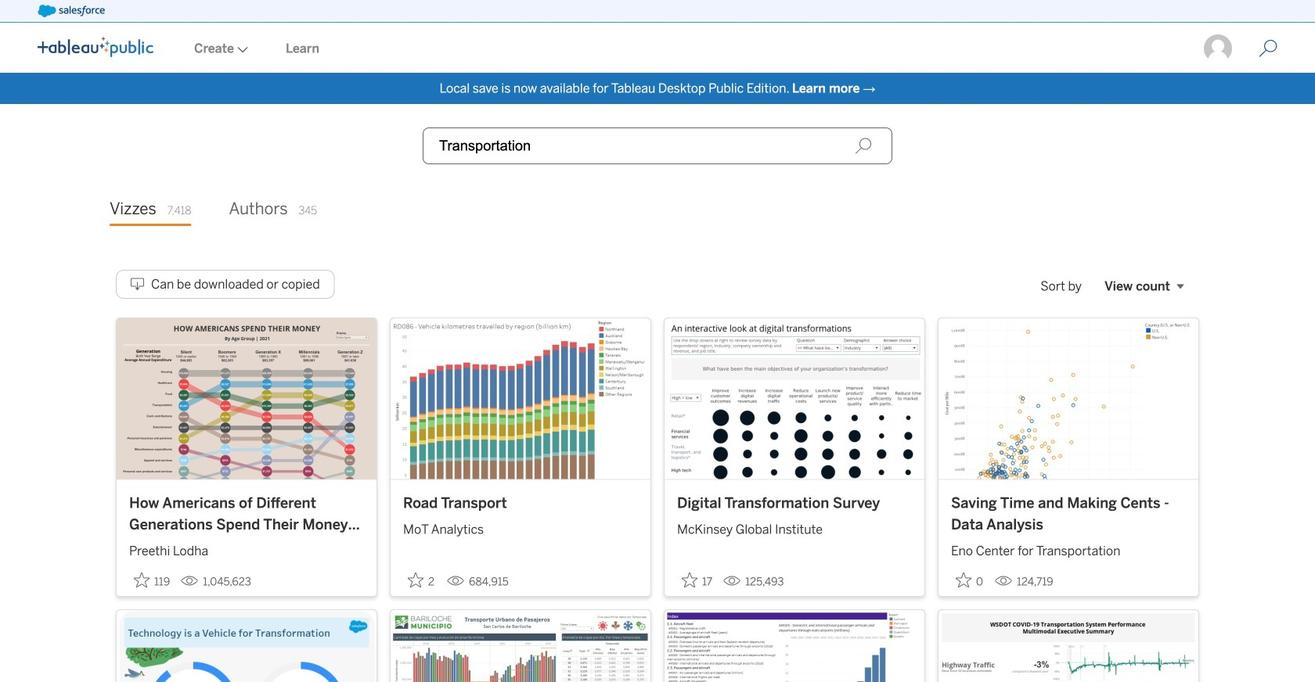 Task type: describe. For each thing, give the bounding box(es) containing it.
1 workbook thumbnail image from the left
[[117, 319, 377, 480]]

logo image
[[38, 37, 154, 57]]

2 workbook thumbnail image from the left
[[391, 319, 651, 480]]

search image
[[855, 137, 872, 155]]

add favorite image
[[408, 573, 424, 589]]

create image
[[234, 47, 248, 53]]

go to search image
[[1241, 39, 1297, 58]]

add favorite button for 4th workbook thumbnail from right
[[129, 568, 175, 594]]

4 workbook thumbnail image from the left
[[939, 319, 1199, 480]]

salesforce logo image
[[38, 5, 105, 17]]



Task type: vqa. For each thing, say whether or not it's contained in the screenshot.
"Workbook thumbnail" corresponding to second Add Favorite image from the right
yes



Task type: locate. For each thing, give the bounding box(es) containing it.
3 add favorite image from the left
[[956, 573, 972, 589]]

add favorite button for third workbook thumbnail from left
[[677, 568, 718, 594]]

add favorite image for add favorite button corresponding to 4th workbook thumbnail from right
[[134, 573, 150, 589]]

2 add favorite button from the left
[[403, 568, 441, 594]]

workbook thumbnail image
[[117, 319, 377, 480], [391, 319, 651, 480], [665, 319, 925, 480], [939, 319, 1199, 480]]

add favorite button for second workbook thumbnail from the left
[[403, 568, 441, 594]]

3 add favorite button from the left
[[677, 568, 718, 594]]

2 add favorite image from the left
[[682, 573, 698, 589]]

Search input field
[[423, 128, 893, 164]]

add favorite image
[[134, 573, 150, 589], [682, 573, 698, 589], [956, 573, 972, 589]]

1 add favorite button from the left
[[129, 568, 175, 594]]

add favorite image for add favorite button for 1st workbook thumbnail from right
[[956, 573, 972, 589]]

add favorite button for 1st workbook thumbnail from right
[[952, 568, 989, 594]]

tara.schultz image
[[1203, 33, 1234, 64]]

2 horizontal spatial add favorite image
[[956, 573, 972, 589]]

add favorite image for add favorite button for third workbook thumbnail from left
[[682, 573, 698, 589]]

1 horizontal spatial add favorite image
[[682, 573, 698, 589]]

Add Favorite button
[[129, 568, 175, 594], [403, 568, 441, 594], [677, 568, 718, 594], [952, 568, 989, 594]]

1 add favorite image from the left
[[134, 573, 150, 589]]

4 add favorite button from the left
[[952, 568, 989, 594]]

3 workbook thumbnail image from the left
[[665, 319, 925, 480]]

0 horizontal spatial add favorite image
[[134, 573, 150, 589]]



